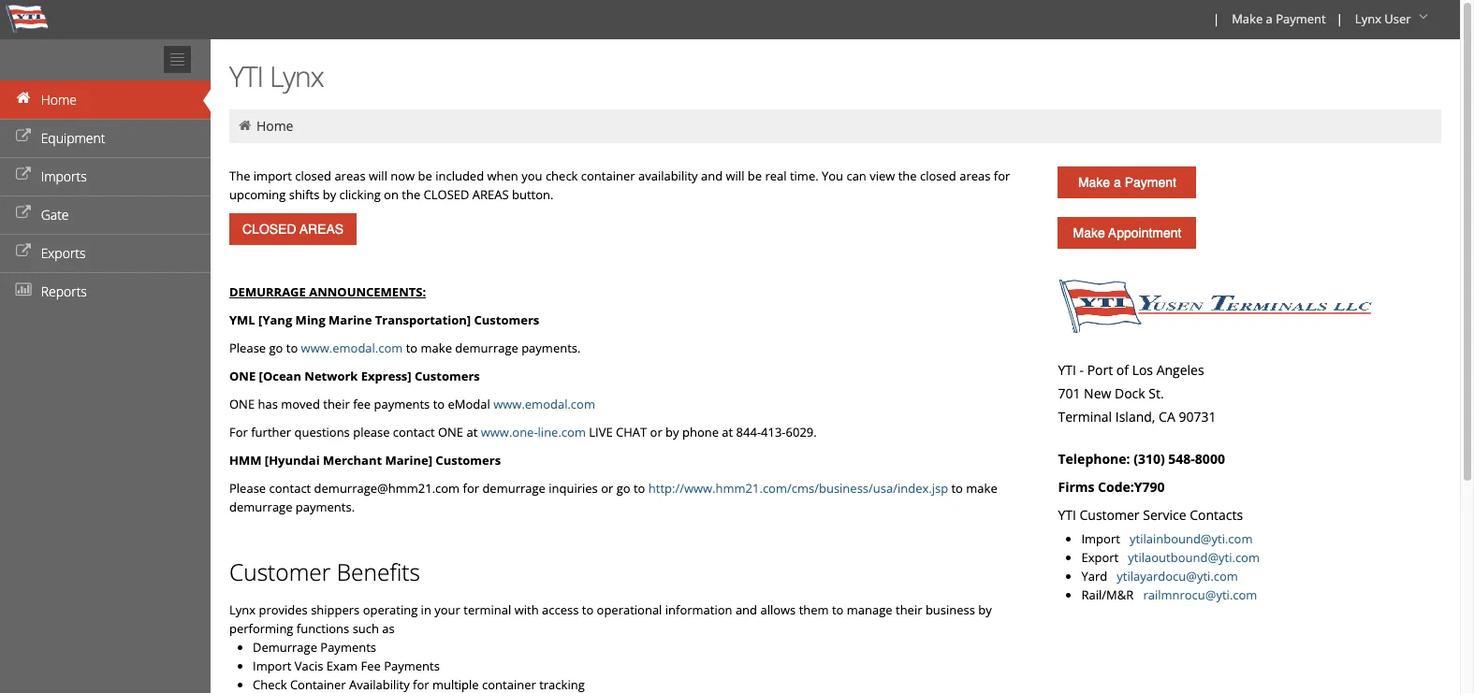 Task type: vqa. For each thing, say whether or not it's contained in the screenshot.
left Customer
yes



Task type: describe. For each thing, give the bounding box(es) containing it.
included
[[436, 168, 484, 184]]

0 vertical spatial contact
[[393, 424, 435, 441]]

code:y790
[[1098, 478, 1165, 496]]

yml [yang ming marine transportation] customers
[[229, 312, 540, 329]]

access
[[542, 602, 579, 619]]

0 horizontal spatial home image
[[14, 92, 33, 105]]

as
[[382, 621, 395, 638]]

external link image for exports
[[14, 245, 33, 258]]

express]
[[361, 368, 412, 385]]

for further questions please contact one at www.one-line.com live chat or by phone at 844-413-6029.
[[229, 424, 817, 441]]

lynx user link
[[1347, 0, 1440, 39]]

0 vertical spatial payments
[[321, 640, 376, 656]]

and inside lynx provides shippers operating in your terminal with access to operational information and allows them to manage their business by performing functions such as
[[736, 602, 758, 619]]

information
[[666, 602, 733, 619]]

functions
[[297, 621, 350, 638]]

los
[[1133, 361, 1154, 379]]

1 vertical spatial contact
[[269, 480, 311, 497]]

imports
[[41, 168, 87, 185]]

customers for one [ocean network express] customers
[[415, 368, 480, 385]]

exam
[[327, 658, 358, 675]]

0 vertical spatial a
[[1267, 10, 1273, 27]]

such
[[353, 621, 379, 638]]

0 vertical spatial import
[[1082, 531, 1121, 548]]

shifts
[[289, 186, 320, 203]]

business
[[926, 602, 976, 619]]

[yang
[[259, 312, 292, 329]]

operational
[[597, 602, 662, 619]]

the import closed areas will now be included when you check container availability and will be real time.  you can view the closed areas for upcoming shifts by clicking on the closed areas button.
[[229, 168, 1011, 203]]

2 areas from the left
[[960, 168, 991, 184]]

one [ocean network express] customers
[[229, 368, 480, 385]]

1 horizontal spatial lynx
[[270, 57, 324, 96]]

please go to www.emodal.com to make demurrage payments.
[[229, 340, 581, 357]]

0 horizontal spatial payment
[[1125, 175, 1177, 190]]

external link image for gate
[[14, 207, 33, 220]]

1 vertical spatial make a payment
[[1079, 175, 1177, 190]]

emodal
[[448, 396, 490, 413]]

ming
[[296, 312, 326, 329]]

island,
[[1116, 408, 1156, 426]]

equipment link
[[0, 119, 211, 157]]

1 horizontal spatial customer
[[1080, 507, 1140, 524]]

allows
[[761, 602, 796, 619]]

lynx user
[[1356, 10, 1412, 27]]

0 vertical spatial home
[[41, 91, 77, 109]]

of
[[1117, 361, 1129, 379]]

export
[[1082, 550, 1126, 567]]

please
[[353, 424, 390, 441]]

them
[[799, 602, 829, 619]]

yti - port of los angeles 701 new dock st. terminal island, ca 90731
[[1059, 361, 1217, 426]]

1 horizontal spatial home link
[[256, 117, 294, 135]]

844-
[[737, 424, 761, 441]]

1 vertical spatial or
[[601, 480, 614, 497]]

line.com
[[538, 424, 586, 441]]

contacts
[[1190, 507, 1244, 524]]

import ytilainbound@yti.com
[[1082, 531, 1253, 548]]

external link image for equipment
[[14, 130, 33, 143]]

0 vertical spatial make
[[1232, 10, 1263, 27]]

1 horizontal spatial home
[[256, 117, 294, 135]]

yti lynx
[[229, 57, 324, 96]]

appointment
[[1109, 226, 1182, 241]]

2 vertical spatial one
[[438, 424, 464, 441]]

import inside demurrage payments import vacis exam fee payments
[[253, 658, 292, 675]]

1 vertical spatial make
[[1079, 175, 1111, 190]]

one for one has moved their fee payments to emodal www.emodal.com
[[229, 396, 255, 413]]

gate
[[41, 206, 69, 224]]

6029.
[[786, 424, 817, 441]]

announcements:
[[309, 284, 426, 301]]

st.
[[1149, 385, 1165, 403]]

and inside the import closed areas will now be included when you check container availability and will be real time.  you can view the closed areas for upcoming shifts by clicking on the closed areas button.
[[701, 168, 723, 184]]

external link image for imports
[[14, 169, 33, 182]]

benefits
[[337, 557, 420, 588]]

ytilaoutbound@yti.com link
[[1129, 550, 1260, 567]]

www.emodal.com link for to make demurrage payments.
[[301, 340, 403, 357]]

payments
[[374, 396, 430, 413]]

www.one-line.com link
[[481, 424, 586, 441]]

0 vertical spatial make a payment
[[1232, 10, 1327, 27]]

to inside to make demurrage payments.
[[952, 480, 964, 497]]

new
[[1084, 385, 1112, 403]]

make appointment
[[1074, 226, 1182, 241]]

0 vertical spatial demurrage
[[455, 340, 519, 357]]

on
[[384, 186, 399, 203]]

dock
[[1115, 385, 1146, 403]]

reports
[[41, 283, 87, 301]]

imports link
[[0, 157, 211, 196]]

one for one [ocean network express] customers
[[229, 368, 256, 385]]

phone
[[683, 424, 719, 441]]

equipment
[[41, 129, 105, 147]]

0 vertical spatial their
[[323, 396, 350, 413]]

701
[[1059, 385, 1081, 403]]

1 vertical spatial demurrage
[[483, 480, 546, 497]]

customers for hmm [hyundai merchant marine] customers
[[436, 452, 501, 469]]

0 horizontal spatial customer
[[229, 557, 331, 588]]

chat
[[616, 424, 647, 441]]

demurrage inside to make demurrage payments.
[[229, 499, 293, 516]]

rail/m&r
[[1082, 587, 1141, 604]]

make appointment link
[[1059, 217, 1197, 249]]

further
[[251, 424, 291, 441]]

user
[[1385, 10, 1412, 27]]

2 vertical spatial make
[[1074, 226, 1106, 241]]

ytilaoutbound@yti.com
[[1129, 550, 1260, 567]]

0 horizontal spatial home link
[[0, 81, 211, 119]]

closed
[[424, 186, 470, 203]]

can
[[847, 168, 867, 184]]

by inside lynx provides shippers operating in your terminal with access to operational information and allows them to manage their business by performing functions such as
[[979, 602, 992, 619]]

ytilayardocu@yti.com link
[[1117, 568, 1239, 585]]

please for please contact demurrage@hmm21.com for demurrage inquiries or go to
[[229, 480, 266, 497]]

exports link
[[0, 234, 211, 272]]

lynx for user
[[1356, 10, 1382, 27]]

1 vertical spatial payments
[[384, 658, 440, 675]]

0 vertical spatial payments.
[[522, 340, 581, 357]]

yti for yti - port of los angeles 701 new dock st. terminal island, ca 90731
[[1059, 361, 1077, 379]]

lynx for provides
[[229, 602, 256, 619]]

railmnrocu@yti.com link
[[1144, 587, 1258, 604]]

telephone:
[[1059, 450, 1131, 468]]

1 horizontal spatial make a payment link
[[1224, 0, 1333, 39]]

1 vertical spatial a
[[1114, 175, 1122, 190]]

yti for yti customer service contacts
[[1059, 507, 1077, 524]]

[hyundai
[[265, 452, 320, 469]]

check
[[546, 168, 578, 184]]

2 will from the left
[[726, 168, 745, 184]]

0 horizontal spatial www.emodal.com
[[301, 340, 403, 357]]

0 horizontal spatial make
[[421, 340, 452, 357]]

your
[[435, 602, 461, 619]]



Task type: locate. For each thing, give the bounding box(es) containing it.
will left real
[[726, 168, 745, 184]]

external link image inside gate link
[[14, 207, 33, 220]]

1 vertical spatial please
[[229, 480, 266, 497]]

www.emodal.com link for one has moved their fee payments to emodal www.emodal.com
[[494, 396, 595, 413]]

0 horizontal spatial at
[[467, 424, 478, 441]]

1 horizontal spatial their
[[896, 602, 923, 619]]

performing
[[229, 621, 293, 638]]

one left has
[[229, 396, 255, 413]]

customer up the provides
[[229, 557, 331, 588]]

0 horizontal spatial areas
[[335, 168, 366, 184]]

0 vertical spatial home image
[[14, 92, 33, 105]]

www.emodal.com link down the marine
[[301, 340, 403, 357]]

external link image left imports at the top left of the page
[[14, 169, 33, 182]]

fee
[[361, 658, 381, 675]]

0 vertical spatial yti
[[229, 57, 263, 96]]

(310)
[[1134, 450, 1166, 468]]

network
[[305, 368, 358, 385]]

2 closed from the left
[[920, 168, 957, 184]]

inquiries
[[549, 480, 598, 497]]

0 horizontal spatial www.emodal.com link
[[301, 340, 403, 357]]

by right shifts
[[323, 186, 336, 203]]

external link image
[[14, 130, 33, 143], [14, 207, 33, 220]]

1 will from the left
[[369, 168, 388, 184]]

1 vertical spatial make
[[967, 480, 998, 497]]

angle down image
[[1415, 10, 1434, 23]]

0 vertical spatial or
[[650, 424, 663, 441]]

2 be from the left
[[748, 168, 762, 184]]

areas right view
[[960, 168, 991, 184]]

1 external link image from the top
[[14, 130, 33, 143]]

you
[[822, 168, 844, 184]]

please contact demurrage@hmm21.com for demurrage inquiries or go to http://www.hmm21.com/cms/business/usa/index.jsp
[[229, 480, 949, 497]]

for inside the import closed areas will now be included when you check container availability and will be real time.  you can view the closed areas for upcoming shifts by clicking on the closed areas button.
[[994, 168, 1011, 184]]

payments. inside to make demurrage payments.
[[296, 499, 355, 516]]

at left the '844-'
[[722, 424, 733, 441]]

customers right the transportation] at the left top of page
[[474, 312, 540, 329]]

home
[[41, 91, 77, 109], [256, 117, 294, 135]]

www.emodal.com up www.one-line.com link
[[494, 396, 595, 413]]

be left real
[[748, 168, 762, 184]]

please down hmm
[[229, 480, 266, 497]]

external link image left equipment at the top of page
[[14, 130, 33, 143]]

1 vertical spatial for
[[463, 480, 479, 497]]

one has moved their fee payments to emodal www.emodal.com
[[229, 396, 595, 413]]

1 horizontal spatial will
[[726, 168, 745, 184]]

www.emodal.com link up www.one-line.com link
[[494, 396, 595, 413]]

1 please from the top
[[229, 340, 266, 357]]

go down [yang
[[269, 340, 283, 357]]

closed right view
[[920, 168, 957, 184]]

demurrage down www.one-
[[483, 480, 546, 497]]

customers
[[474, 312, 540, 329], [415, 368, 480, 385], [436, 452, 501, 469]]

one left [ocean at the bottom
[[229, 368, 256, 385]]

1 horizontal spatial payments.
[[522, 340, 581, 357]]

for
[[994, 168, 1011, 184], [463, 480, 479, 497]]

|
[[1214, 10, 1220, 27], [1337, 10, 1344, 27]]

0 vertical spatial go
[[269, 340, 283, 357]]

for
[[229, 424, 248, 441]]

90731
[[1179, 408, 1217, 426]]

terminal
[[464, 602, 512, 619]]

when
[[487, 168, 519, 184]]

demurrage
[[455, 340, 519, 357], [483, 480, 546, 497], [229, 499, 293, 516]]

their inside lynx provides shippers operating in your terminal with access to operational information and allows them to manage their business by performing functions such as
[[896, 602, 923, 619]]

1 vertical spatial payments.
[[296, 499, 355, 516]]

terminal
[[1059, 408, 1113, 426]]

1 vertical spatial go
[[617, 480, 631, 497]]

1 horizontal spatial home image
[[237, 119, 253, 132]]

1 horizontal spatial make
[[967, 480, 998, 497]]

and left allows
[[736, 602, 758, 619]]

www.emodal.com link
[[301, 340, 403, 357], [494, 396, 595, 413]]

at down emodal
[[467, 424, 478, 441]]

1 horizontal spatial contact
[[393, 424, 435, 441]]

1 vertical spatial their
[[896, 602, 923, 619]]

1 vertical spatial by
[[666, 424, 679, 441]]

1 vertical spatial www.emodal.com
[[494, 396, 595, 413]]

0 horizontal spatial the
[[402, 186, 421, 203]]

0 horizontal spatial be
[[418, 168, 432, 184]]

2 vertical spatial by
[[979, 602, 992, 619]]

and right 'availability'
[[701, 168, 723, 184]]

external link image inside equipment link
[[14, 130, 33, 143]]

button.
[[512, 186, 554, 203]]

0 horizontal spatial contact
[[269, 480, 311, 497]]

1 vertical spatial external link image
[[14, 245, 33, 258]]

1 at from the left
[[467, 424, 478, 441]]

by inside the import closed areas will now be included when you check container availability and will be real time.  you can view the closed areas for upcoming shifts by clicking on the closed areas button.
[[323, 186, 336, 203]]

yti customer service contacts
[[1059, 507, 1244, 524]]

the right on
[[402, 186, 421, 203]]

0 vertical spatial please
[[229, 340, 266, 357]]

home link up equipment at the top of page
[[0, 81, 211, 119]]

be
[[418, 168, 432, 184], [748, 168, 762, 184]]

demurrage
[[229, 284, 306, 301]]

None submit
[[229, 213, 357, 245]]

0 horizontal spatial import
[[253, 658, 292, 675]]

closed
[[295, 168, 331, 184], [920, 168, 957, 184]]

or right inquiries
[[601, 480, 614, 497]]

areas up clicking
[[335, 168, 366, 184]]

import down demurrage
[[253, 658, 292, 675]]

hmm
[[229, 452, 262, 469]]

1 external link image from the top
[[14, 169, 33, 182]]

0 horizontal spatial for
[[463, 480, 479, 497]]

lynx
[[1356, 10, 1382, 27], [270, 57, 324, 96], [229, 602, 256, 619]]

0 vertical spatial customers
[[474, 312, 540, 329]]

customers up emodal
[[415, 368, 480, 385]]

1 vertical spatial lynx
[[270, 57, 324, 96]]

0 horizontal spatial make a payment link
[[1059, 167, 1197, 199]]

http://www.hmm21.com/cms/business/usa/index.jsp
[[649, 480, 949, 497]]

ca
[[1159, 408, 1176, 426]]

0 horizontal spatial payments
[[321, 640, 376, 656]]

availability
[[639, 168, 698, 184]]

hmm [hyundai merchant marine] customers
[[229, 452, 501, 469]]

you
[[522, 168, 543, 184]]

home link down yti lynx
[[256, 117, 294, 135]]

customers down www.one-
[[436, 452, 501, 469]]

live
[[589, 424, 613, 441]]

import up export
[[1082, 531, 1121, 548]]

www.emodal.com
[[301, 340, 403, 357], [494, 396, 595, 413]]

home image up the at the top left of the page
[[237, 119, 253, 132]]

please down yml
[[229, 340, 266, 357]]

a
[[1267, 10, 1273, 27], [1114, 175, 1122, 190]]

demurrage payments import vacis exam fee payments
[[253, 640, 440, 675]]

0 vertical spatial payment
[[1276, 10, 1327, 27]]

be right "now"
[[418, 168, 432, 184]]

angeles
[[1157, 361, 1205, 379]]

0 horizontal spatial closed
[[295, 168, 331, 184]]

demurrage up emodal
[[455, 340, 519, 357]]

questions
[[294, 424, 350, 441]]

container
[[581, 168, 635, 184]]

will up on
[[369, 168, 388, 184]]

home image up equipment link
[[14, 92, 33, 105]]

2 at from the left
[[722, 424, 733, 441]]

marine
[[329, 312, 372, 329]]

1 be from the left
[[418, 168, 432, 184]]

external link image inside imports link
[[14, 169, 33, 182]]

1 vertical spatial import
[[253, 658, 292, 675]]

2 vertical spatial yti
[[1059, 507, 1077, 524]]

[ocean
[[259, 368, 302, 385]]

1 vertical spatial yti
[[1059, 361, 1077, 379]]

1 vertical spatial one
[[229, 396, 255, 413]]

1 horizontal spatial the
[[899, 168, 917, 184]]

one down emodal
[[438, 424, 464, 441]]

external link image left gate
[[14, 207, 33, 220]]

bar chart image
[[14, 284, 33, 297]]

0 vertical spatial external link image
[[14, 130, 33, 143]]

by right business
[[979, 602, 992, 619]]

please for please go to
[[229, 340, 266, 357]]

demurrage announcements:
[[229, 284, 426, 301]]

2 external link image from the top
[[14, 207, 33, 220]]

home image
[[14, 92, 33, 105], [237, 119, 253, 132]]

demurrage down hmm
[[229, 499, 293, 516]]

2 | from the left
[[1337, 10, 1344, 27]]

0 vertical spatial the
[[899, 168, 917, 184]]

please
[[229, 340, 266, 357], [229, 480, 266, 497]]

payments. up line.com
[[522, 340, 581, 357]]

closed up shifts
[[295, 168, 331, 184]]

lynx inside lynx provides shippers operating in your terminal with access to operational information and allows them to manage their business by performing functions such as
[[229, 602, 256, 619]]

1 horizontal spatial closed
[[920, 168, 957, 184]]

with
[[515, 602, 539, 619]]

payments. down merchant
[[296, 499, 355, 516]]

1 horizontal spatial or
[[650, 424, 663, 441]]

8000
[[1196, 450, 1226, 468]]

reports link
[[0, 272, 211, 311]]

to
[[286, 340, 298, 357], [406, 340, 418, 357], [433, 396, 445, 413], [634, 480, 646, 497], [952, 480, 964, 497], [582, 602, 594, 619], [832, 602, 844, 619]]

yard
[[1082, 568, 1114, 585]]

external link image inside exports link
[[14, 245, 33, 258]]

payment up appointment
[[1125, 175, 1177, 190]]

yti inside yti - port of los angeles 701 new dock st. terminal island, ca 90731
[[1059, 361, 1077, 379]]

2 please from the top
[[229, 480, 266, 497]]

1 vertical spatial the
[[402, 186, 421, 203]]

2 vertical spatial demurrage
[[229, 499, 293, 516]]

firms code:y790
[[1059, 478, 1165, 496]]

go right inquiries
[[617, 480, 631, 497]]

0 horizontal spatial a
[[1114, 175, 1122, 190]]

and
[[701, 168, 723, 184], [736, 602, 758, 619]]

0 vertical spatial www.emodal.com link
[[301, 340, 403, 357]]

make
[[1232, 10, 1263, 27], [1079, 175, 1111, 190], [1074, 226, 1106, 241]]

their right manage
[[896, 602, 923, 619]]

2 vertical spatial customers
[[436, 452, 501, 469]]

1 horizontal spatial go
[[617, 480, 631, 497]]

the right view
[[899, 168, 917, 184]]

0 horizontal spatial or
[[601, 480, 614, 497]]

by left phone
[[666, 424, 679, 441]]

lynx inside lynx user link
[[1356, 10, 1382, 27]]

the
[[229, 168, 250, 184]]

1 horizontal spatial and
[[736, 602, 758, 619]]

1 horizontal spatial www.emodal.com
[[494, 396, 595, 413]]

0 vertical spatial customer
[[1080, 507, 1140, 524]]

make inside to make demurrage payments.
[[967, 480, 998, 497]]

payments.
[[522, 340, 581, 357], [296, 499, 355, 516]]

1 horizontal spatial payment
[[1276, 10, 1327, 27]]

shippers
[[311, 602, 360, 619]]

demurrage
[[253, 640, 317, 656]]

operating
[[363, 602, 418, 619]]

1 horizontal spatial www.emodal.com link
[[494, 396, 595, 413]]

or right chat
[[650, 424, 663, 441]]

www.emodal.com down the marine
[[301, 340, 403, 357]]

2 vertical spatial lynx
[[229, 602, 256, 619]]

1 vertical spatial customers
[[415, 368, 480, 385]]

customer down firms code:y790
[[1080, 507, 1140, 524]]

1 horizontal spatial at
[[722, 424, 733, 441]]

telephone: (310) 548-8000
[[1059, 450, 1226, 468]]

-
[[1080, 361, 1084, 379]]

marine]
[[385, 452, 433, 469]]

home up equipment at the top of page
[[41, 91, 77, 109]]

413-
[[761, 424, 786, 441]]

2 external link image from the top
[[14, 245, 33, 258]]

0 vertical spatial lynx
[[1356, 10, 1382, 27]]

contact down the [hyundai
[[269, 480, 311, 497]]

import
[[254, 168, 292, 184]]

1 areas from the left
[[335, 168, 366, 184]]

1 closed from the left
[[295, 168, 331, 184]]

www.one-
[[481, 424, 538, 441]]

yml
[[229, 312, 255, 329]]

yti
[[229, 57, 263, 96], [1059, 361, 1077, 379], [1059, 507, 1077, 524]]

1 vertical spatial and
[[736, 602, 758, 619]]

ytilainbound@yti.com link
[[1130, 531, 1253, 548]]

0 vertical spatial external link image
[[14, 169, 33, 182]]

1 | from the left
[[1214, 10, 1220, 27]]

0 horizontal spatial go
[[269, 340, 283, 357]]

yti for yti lynx
[[229, 57, 263, 96]]

0 vertical spatial make a payment link
[[1224, 0, 1333, 39]]

1 vertical spatial home image
[[237, 119, 253, 132]]

real
[[765, 168, 787, 184]]

0 horizontal spatial their
[[323, 396, 350, 413]]

upcoming
[[229, 186, 286, 203]]

service
[[1144, 507, 1187, 524]]

payments up exam
[[321, 640, 376, 656]]

payment left lynx user at top right
[[1276, 10, 1327, 27]]

http://www.hmm21.com/cms/business/usa/index.jsp link
[[649, 480, 949, 497]]

external link image up the bar chart icon
[[14, 245, 33, 258]]

moved
[[281, 396, 320, 413]]

provides
[[259, 602, 308, 619]]

external link image
[[14, 169, 33, 182], [14, 245, 33, 258]]

1 horizontal spatial for
[[994, 168, 1011, 184]]

0 vertical spatial one
[[229, 368, 256, 385]]

home down yti lynx
[[256, 117, 294, 135]]

1 horizontal spatial by
[[666, 424, 679, 441]]

their
[[323, 396, 350, 413], [896, 602, 923, 619]]

payments right fee
[[384, 658, 440, 675]]

their left fee
[[323, 396, 350, 413]]

1 horizontal spatial |
[[1337, 10, 1344, 27]]

0 vertical spatial www.emodal.com
[[301, 340, 403, 357]]

1 horizontal spatial payments
[[384, 658, 440, 675]]

0 horizontal spatial lynx
[[229, 602, 256, 619]]

0 vertical spatial by
[[323, 186, 336, 203]]

1 vertical spatial customer
[[229, 557, 331, 588]]

the
[[899, 168, 917, 184], [402, 186, 421, 203]]

0 horizontal spatial will
[[369, 168, 388, 184]]

contact down one has moved their fee payments to emodal www.emodal.com
[[393, 424, 435, 441]]

0 vertical spatial for
[[994, 168, 1011, 184]]

payments
[[321, 640, 376, 656], [384, 658, 440, 675]]



